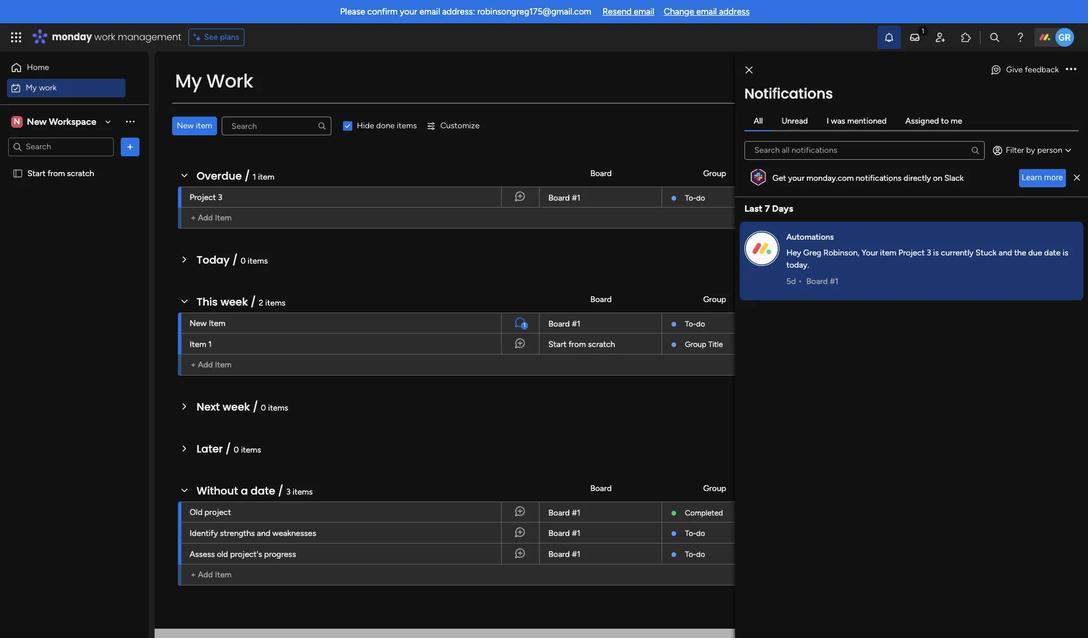 Task type: locate. For each thing, give the bounding box(es) containing it.
#1
[[572, 193, 580, 203], [830, 277, 838, 286], [572, 319, 580, 329], [572, 508, 580, 518], [572, 529, 580, 539], [572, 550, 580, 560]]

hey
[[787, 248, 801, 258]]

1 horizontal spatial email
[[634, 6, 654, 17]]

add
[[198, 213, 213, 223], [198, 360, 213, 370], [198, 570, 213, 580]]

change
[[664, 6, 694, 17]]

1 button
[[501, 313, 539, 334]]

1 vertical spatial item
[[258, 172, 274, 182]]

0 horizontal spatial date
[[251, 484, 275, 498]]

this
[[197, 295, 218, 309]]

0 vertical spatial priority
[[1028, 168, 1055, 178]]

my left the work
[[175, 68, 202, 94]]

assess old project's progress
[[190, 550, 296, 560]]

1 inside overdue / 1 item
[[253, 172, 256, 182]]

0 vertical spatial none search field
[[222, 117, 331, 135]]

0 horizontal spatial start
[[27, 168, 46, 178]]

3 left currently on the top
[[927, 248, 931, 258]]

group
[[703, 168, 726, 178], [703, 294, 726, 304], [685, 340, 706, 349], [703, 483, 726, 493]]

0 vertical spatial 3
[[218, 193, 222, 202]]

week
[[220, 295, 248, 309], [223, 400, 250, 414]]

is right due
[[1063, 248, 1068, 258]]

/ right next
[[253, 400, 258, 414]]

0 vertical spatial start
[[27, 168, 46, 178]]

2 to- from the top
[[685, 320, 696, 328]]

help image
[[1015, 32, 1026, 43]]

status right on
[[948, 168, 972, 178]]

stuck
[[976, 248, 997, 258]]

+
[[191, 213, 196, 223], [191, 360, 196, 370], [191, 570, 196, 580]]

1 vertical spatial start from scratch
[[548, 340, 615, 350]]

public board image
[[12, 168, 23, 179]]

people right get at the top right of the page
[[790, 168, 815, 178]]

0 vertical spatial 0
[[240, 256, 246, 266]]

workspace
[[49, 116, 96, 127]]

1 vertical spatial 0
[[261, 403, 266, 413]]

from
[[48, 168, 65, 178], [569, 340, 586, 350]]

0 horizontal spatial start from scratch
[[27, 168, 94, 178]]

2 horizontal spatial 0
[[261, 403, 266, 413]]

and left the
[[999, 248, 1012, 258]]

/ right a
[[278, 484, 283, 498]]

Search all notifications search field
[[745, 141, 985, 160]]

board #1
[[548, 193, 580, 203], [807, 277, 838, 286], [548, 319, 580, 329], [548, 508, 580, 518], [548, 529, 580, 539], [548, 550, 580, 560]]

1 vertical spatial date
[[869, 294, 887, 304]]

change email address link
[[664, 6, 750, 17]]

2 vertical spatial add
[[198, 570, 213, 580]]

5 board #1 link from the top
[[547, 544, 655, 565]]

2 vertical spatial +
[[191, 570, 196, 580]]

4 to-do from the top
[[685, 550, 705, 559]]

1 horizontal spatial your
[[788, 173, 805, 183]]

later
[[197, 442, 223, 456]]

1 horizontal spatial work
[[94, 30, 115, 44]]

later / 0 items
[[197, 442, 261, 456]]

1 horizontal spatial 1
[[253, 172, 256, 182]]

0 vertical spatial and
[[999, 248, 1012, 258]]

home
[[27, 62, 49, 72]]

your inside notifications dialog
[[788, 173, 805, 183]]

start
[[27, 168, 46, 178], [548, 340, 567, 350]]

None search field
[[222, 117, 331, 135], [745, 141, 985, 160]]

+ add item down assess
[[191, 570, 232, 580]]

1 + add item from the top
[[191, 213, 232, 223]]

greg robinson image
[[1056, 28, 1074, 47]]

1 vertical spatial 1
[[523, 322, 526, 329]]

1 vertical spatial start
[[548, 340, 567, 350]]

new up item 1 on the bottom left of page
[[190, 319, 207, 328]]

options image
[[124, 141, 136, 153]]

0 vertical spatial scratch
[[67, 168, 94, 178]]

0 vertical spatial from
[[48, 168, 65, 178]]

date up the nov 23
[[869, 168, 887, 178]]

project inside automations hey greg robinson, your item project 3 is currently stuck and the due date is today.
[[899, 248, 925, 258]]

your right get at the top right of the page
[[788, 173, 805, 183]]

item right your
[[880, 248, 897, 258]]

slack
[[944, 173, 964, 183]]

items inside this week / 2 items
[[265, 298, 286, 308]]

2 horizontal spatial item
[[880, 248, 897, 258]]

2 vertical spatial 3
[[286, 487, 291, 497]]

+ add item down item 1 on the bottom left of page
[[191, 360, 232, 370]]

notifications image
[[883, 32, 895, 43]]

nov 23
[[866, 193, 890, 202]]

1 vertical spatial status
[[948, 294, 972, 304]]

new item
[[190, 319, 225, 328]]

email
[[419, 6, 440, 17], [634, 6, 654, 17], [696, 6, 717, 17]]

item right overdue
[[258, 172, 274, 182]]

people down 5d
[[790, 294, 815, 304]]

2 date from the top
[[869, 294, 887, 304]]

1 vertical spatial + add item
[[191, 360, 232, 370]]

0 vertical spatial item
[[196, 121, 212, 131]]

board
[[590, 168, 612, 178], [548, 193, 570, 203], [807, 277, 828, 286], [590, 294, 612, 304], [548, 319, 570, 329], [590, 483, 612, 493], [548, 508, 570, 518], [548, 529, 570, 539], [548, 550, 570, 560]]

1 board #1 link from the top
[[547, 187, 655, 208]]

+ down item 1 on the bottom left of page
[[191, 360, 196, 370]]

2
[[259, 298, 263, 308]]

add down item 1 on the bottom left of page
[[198, 360, 213, 370]]

2 board #1 link from the top
[[547, 313, 655, 334]]

+ down project 3 in the left top of the page
[[191, 213, 196, 223]]

email for resend email
[[634, 6, 654, 17]]

0 vertical spatial project
[[190, 193, 216, 202]]

none search field search all notifications
[[745, 141, 985, 160]]

3 up weaknesses
[[286, 487, 291, 497]]

2 vertical spatial + add item
[[191, 570, 232, 580]]

1 people from the top
[[790, 168, 815, 178]]

1 vertical spatial date
[[251, 484, 275, 498]]

due
[[1028, 248, 1042, 258]]

0 vertical spatial search image
[[317, 121, 327, 131]]

0 horizontal spatial scratch
[[67, 168, 94, 178]]

1 vertical spatial 3
[[927, 248, 931, 258]]

0 vertical spatial + add item
[[191, 213, 232, 223]]

1 horizontal spatial item
[[258, 172, 274, 182]]

project right your
[[899, 248, 925, 258]]

#1 for 5th board #1 link from the bottom of the page
[[572, 193, 580, 203]]

1 vertical spatial work
[[39, 83, 57, 92]]

priority
[[1028, 168, 1055, 178], [1028, 294, 1055, 304]]

2 vertical spatial item
[[880, 248, 897, 258]]

search image
[[317, 121, 327, 131], [971, 146, 980, 155]]

today.
[[787, 260, 809, 270]]

1 horizontal spatial search image
[[971, 146, 980, 155]]

items inside later / 0 items
[[241, 445, 261, 455]]

0 vertical spatial 1
[[253, 172, 256, 182]]

give
[[1006, 65, 1023, 75]]

greg
[[803, 248, 822, 258]]

0 vertical spatial date
[[1044, 248, 1061, 258]]

my down home
[[26, 83, 37, 92]]

board #1 for fifth board #1 link from the top
[[548, 550, 580, 560]]

0 right today
[[240, 256, 246, 266]]

0 horizontal spatial none search field
[[222, 117, 331, 135]]

3 to- from the top
[[685, 529, 696, 538]]

0 vertical spatial people
[[790, 168, 815, 178]]

1 do from the top
[[696, 194, 705, 202]]

0 vertical spatial work
[[94, 30, 115, 44]]

add down project 3 in the left top of the page
[[198, 213, 213, 223]]

3 to-do from the top
[[685, 529, 705, 538]]

1 horizontal spatial is
[[1063, 248, 1068, 258]]

new right n
[[27, 116, 47, 127]]

date right a
[[251, 484, 275, 498]]

option
[[0, 163, 149, 165]]

/ right today
[[232, 253, 238, 267]]

week for this
[[220, 295, 248, 309]]

my inside button
[[26, 83, 37, 92]]

learn more
[[1022, 173, 1063, 182]]

search image inside "filter dashboard by text" search box
[[317, 121, 327, 131]]

new for new workspace
[[27, 116, 47, 127]]

automations image
[[745, 231, 780, 266]]

0 for later /
[[234, 445, 239, 455]]

0 inside later / 0 items
[[234, 445, 239, 455]]

0 horizontal spatial 0
[[234, 445, 239, 455]]

3 email from the left
[[696, 6, 717, 17]]

new for new item
[[177, 121, 194, 131]]

date
[[1044, 248, 1061, 258], [251, 484, 275, 498]]

1 date from the top
[[869, 168, 887, 178]]

1 horizontal spatial scratch
[[588, 340, 615, 350]]

1 horizontal spatial 3
[[286, 487, 291, 497]]

management
[[118, 30, 181, 44]]

1 horizontal spatial start
[[548, 340, 567, 350]]

2 horizontal spatial email
[[696, 6, 717, 17]]

items inside next week / 0 items
[[268, 403, 288, 413]]

board #1 for 3rd board #1 link from the bottom
[[548, 508, 580, 518]]

work down home
[[39, 83, 57, 92]]

2 vertical spatial 1
[[208, 340, 212, 350]]

0 horizontal spatial search image
[[317, 121, 327, 131]]

priority for /
[[1028, 294, 1055, 304]]

address
[[719, 6, 750, 17]]

progress
[[264, 550, 296, 560]]

1 vertical spatial none search field
[[745, 141, 985, 160]]

1 status from the top
[[948, 168, 972, 178]]

none search field "filter dashboard by text"
[[222, 117, 331, 135]]

2 horizontal spatial 1
[[523, 322, 526, 329]]

next week / 0 items
[[197, 400, 288, 414]]

+ down assess
[[191, 570, 196, 580]]

0 vertical spatial +
[[191, 213, 196, 223]]

to-
[[685, 194, 696, 202], [685, 320, 696, 328], [685, 529, 696, 538], [685, 550, 696, 559]]

1 vertical spatial people
[[790, 294, 815, 304]]

0 right the later
[[234, 445, 239, 455]]

give feedback button
[[985, 61, 1064, 79]]

work right monday
[[94, 30, 115, 44]]

0 vertical spatial status
[[948, 168, 972, 178]]

items inside today / 0 items
[[248, 256, 268, 266]]

status for /
[[948, 294, 972, 304]]

more
[[1044, 173, 1063, 182]]

title
[[708, 340, 723, 349]]

3 down overdue
[[218, 193, 222, 202]]

project
[[190, 193, 216, 202], [899, 248, 925, 258]]

0
[[240, 256, 246, 266], [261, 403, 266, 413], [234, 445, 239, 455]]

2 email from the left
[[634, 6, 654, 17]]

0 vertical spatial your
[[400, 6, 417, 17]]

1 vertical spatial add
[[198, 360, 213, 370]]

1 priority from the top
[[1028, 168, 1055, 178]]

email right change at the right top
[[696, 6, 717, 17]]

0 horizontal spatial 1
[[208, 340, 212, 350]]

1 vertical spatial week
[[223, 400, 250, 414]]

2 to-do from the top
[[685, 320, 705, 328]]

1 horizontal spatial date
[[1044, 248, 1061, 258]]

plans
[[220, 32, 239, 42]]

project down overdue
[[190, 193, 216, 202]]

priority down due
[[1028, 294, 1055, 304]]

date right due
[[1044, 248, 1061, 258]]

1
[[253, 172, 256, 182], [523, 322, 526, 329], [208, 340, 212, 350]]

0 horizontal spatial and
[[257, 529, 270, 539]]

0 for today /
[[240, 256, 246, 266]]

1 horizontal spatial 0
[[240, 256, 246, 266]]

start from scratch inside list box
[[27, 168, 94, 178]]

0 vertical spatial start from scratch
[[27, 168, 94, 178]]

Filter dashboard by text search field
[[222, 117, 331, 135]]

1 vertical spatial search image
[[971, 146, 980, 155]]

search image inside search box
[[971, 146, 980, 155]]

monday work management
[[52, 30, 181, 44]]

0 vertical spatial week
[[220, 295, 248, 309]]

learn
[[1022, 173, 1042, 182]]

1 + from the top
[[191, 213, 196, 223]]

none search field inside notifications dialog
[[745, 141, 985, 160]]

date
[[869, 168, 887, 178], [869, 294, 887, 304]]

date down your
[[869, 294, 887, 304]]

last 7 days
[[745, 203, 793, 214]]

automations
[[787, 232, 834, 242]]

1 horizontal spatial project
[[899, 248, 925, 258]]

1 vertical spatial project
[[899, 248, 925, 258]]

new down my work
[[177, 121, 194, 131]]

1 vertical spatial from
[[569, 340, 586, 350]]

customize button
[[422, 117, 484, 135]]

1 inside 'button'
[[523, 322, 526, 329]]

status
[[948, 168, 972, 178], [948, 294, 972, 304]]

1 horizontal spatial none search field
[[745, 141, 985, 160]]

search image for search all notifications search box
[[971, 146, 980, 155]]

1 vertical spatial your
[[788, 173, 805, 183]]

priority up medium
[[1028, 168, 1055, 178]]

email right resend
[[634, 6, 654, 17]]

2 people from the top
[[790, 294, 815, 304]]

new inside workspace selection element
[[27, 116, 47, 127]]

0 horizontal spatial your
[[400, 6, 417, 17]]

group for item
[[703, 168, 726, 178]]

/ right the later
[[226, 442, 231, 456]]

apps image
[[960, 32, 972, 43]]

week left 2
[[220, 295, 248, 309]]

person
[[1037, 145, 1063, 155]]

0 vertical spatial add
[[198, 213, 213, 223]]

work
[[94, 30, 115, 44], [39, 83, 57, 92]]

1 add from the top
[[198, 213, 213, 223]]

0 inside next week / 0 items
[[261, 403, 266, 413]]

item down my work
[[196, 121, 212, 131]]

3 + from the top
[[191, 570, 196, 580]]

email for change email address
[[696, 6, 717, 17]]

board #1 for second board #1 link
[[548, 319, 580, 329]]

1 horizontal spatial and
[[999, 248, 1012, 258]]

my work
[[175, 68, 253, 94]]

2 vertical spatial 0
[[234, 445, 239, 455]]

my for my work
[[175, 68, 202, 94]]

0 horizontal spatial my
[[26, 83, 37, 92]]

0 inside today / 0 items
[[240, 256, 246, 266]]

2 priority from the top
[[1028, 294, 1055, 304]]

+ add item down project 3 in the left top of the page
[[191, 213, 232, 223]]

new inside button
[[177, 121, 194, 131]]

item 1
[[190, 340, 212, 350]]

0 horizontal spatial is
[[933, 248, 939, 258]]

3 inside without a date / 3 items
[[286, 487, 291, 497]]

assigned
[[906, 116, 939, 126]]

0 horizontal spatial item
[[196, 121, 212, 131]]

0 up later / 0 items
[[261, 403, 266, 413]]

0 horizontal spatial email
[[419, 6, 440, 17]]

1 horizontal spatial my
[[175, 68, 202, 94]]

0 horizontal spatial from
[[48, 168, 65, 178]]

status down currently on the top
[[948, 294, 972, 304]]

and
[[999, 248, 1012, 258], [257, 529, 270, 539]]

0 horizontal spatial work
[[39, 83, 57, 92]]

search image left filter
[[971, 146, 980, 155]]

#1 for second board #1 link
[[572, 319, 580, 329]]

group title
[[685, 340, 723, 349]]

week right next
[[223, 400, 250, 414]]

search image left hide
[[317, 121, 327, 131]]

0 vertical spatial date
[[869, 168, 887, 178]]

board #1 link
[[547, 187, 655, 208], [547, 313, 655, 334], [547, 502, 655, 523], [547, 523, 655, 544], [547, 544, 655, 565]]

start from scratch link
[[547, 334, 655, 355]]

2 status from the top
[[948, 294, 972, 304]]

robinson,
[[824, 248, 860, 258]]

2 horizontal spatial 3
[[927, 248, 931, 258]]

new
[[27, 116, 47, 127], [177, 121, 194, 131], [190, 319, 207, 328]]

work inside button
[[39, 83, 57, 92]]

your right confirm
[[400, 6, 417, 17]]

email left address:
[[419, 6, 440, 17]]

please confirm your email address: robinsongreg175@gmail.com
[[340, 6, 591, 17]]

add down assess
[[198, 570, 213, 580]]

give feedback
[[1006, 65, 1059, 75]]

priority for 1
[[1028, 168, 1055, 178]]

is left currently on the top
[[933, 248, 939, 258]]

1 vertical spatial priority
[[1028, 294, 1055, 304]]

1 vertical spatial +
[[191, 360, 196, 370]]

and right strengths
[[257, 529, 270, 539]]

assess
[[190, 550, 215, 560]]

me
[[951, 116, 962, 126]]



Task type: vqa. For each thing, say whether or not it's contained in the screenshot.
Dapulse Rightstroke icon
no



Task type: describe. For each thing, give the bounding box(es) containing it.
see plans
[[204, 32, 239, 42]]

resend email
[[603, 6, 654, 17]]

old project
[[190, 508, 231, 518]]

new for new item
[[190, 319, 207, 328]]

board #1 for 4th board #1 link
[[548, 529, 580, 539]]

on
[[933, 173, 942, 183]]

identify strengths and weaknesses
[[190, 529, 316, 539]]

your
[[862, 248, 878, 258]]

currently
[[941, 248, 974, 258]]

search image for "filter dashboard by text" search box
[[317, 121, 327, 131]]

v2 overdue deadline image
[[841, 192, 851, 203]]

3 inside automations hey greg robinson, your item project 3 is currently stuck and the due date is today.
[[927, 248, 931, 258]]

search everything image
[[989, 32, 1001, 43]]

1 vertical spatial and
[[257, 529, 270, 539]]

group for /
[[703, 483, 726, 493]]

please
[[340, 6, 365, 17]]

done
[[376, 121, 395, 131]]

2 + from the top
[[191, 360, 196, 370]]

project 3
[[190, 193, 222, 202]]

1 horizontal spatial start from scratch
[[548, 340, 615, 350]]

item inside automations hey greg robinson, your item project 3 is currently stuck and the due date is today.
[[880, 248, 897, 258]]

work for monday
[[94, 30, 115, 44]]

monday.com
[[807, 173, 854, 183]]

dapulse x slim image
[[1074, 174, 1080, 182]]

all
[[754, 116, 763, 126]]

hide
[[357, 121, 374, 131]]

unread
[[782, 116, 808, 126]]

#1 for fifth board #1 link from the top
[[572, 550, 580, 560]]

Search in workspace field
[[25, 140, 97, 153]]

3 board #1 link from the top
[[547, 502, 655, 523]]

and inside automations hey greg robinson, your item project 3 is currently stuck and the due date is today.
[[999, 248, 1012, 258]]

i
[[827, 116, 829, 126]]

people for /
[[790, 294, 815, 304]]

workspace selection element
[[11, 115, 98, 129]]

resend email link
[[603, 6, 654, 17]]

2 do from the top
[[696, 320, 705, 328]]

days
[[772, 203, 793, 214]]

assigned to me
[[906, 116, 962, 126]]

options image
[[1066, 66, 1077, 74]]

5d
[[787, 277, 796, 286]]

2 is from the left
[[1063, 248, 1068, 258]]

completed
[[685, 509, 723, 518]]

monday
[[52, 30, 92, 44]]

board #1 inside notifications dialog
[[807, 277, 838, 286]]

nov
[[866, 193, 880, 202]]

strengths
[[220, 529, 255, 539]]

medium
[[1026, 193, 1056, 202]]

see plans button
[[188, 29, 245, 46]]

today
[[197, 253, 230, 267]]

item inside overdue / 1 item
[[258, 172, 274, 182]]

my work
[[26, 83, 57, 92]]

items inside without a date / 3 items
[[293, 487, 313, 497]]

/ right overdue
[[245, 169, 250, 183]]

n
[[14, 116, 20, 126]]

23
[[882, 193, 890, 202]]

home button
[[7, 58, 125, 77]]

#1 for 3rd board #1 link from the bottom
[[572, 508, 580, 518]]

/ left 2
[[251, 295, 256, 309]]

project
[[205, 508, 231, 518]]

today / 0 items
[[197, 253, 268, 267]]

3 do from the top
[[696, 529, 705, 538]]

3 + add item from the top
[[191, 570, 232, 580]]

to
[[941, 116, 949, 126]]

see
[[204, 32, 218, 42]]

from inside list box
[[48, 168, 65, 178]]

people for 1
[[790, 168, 815, 178]]

new item
[[177, 121, 212, 131]]

1 to- from the top
[[685, 194, 696, 202]]

1 to-do from the top
[[685, 194, 705, 202]]

identify
[[190, 529, 218, 539]]

get your monday.com notifications directly on slack
[[773, 173, 964, 183]]

4 board #1 link from the top
[[547, 523, 655, 544]]

work for my
[[39, 83, 57, 92]]

date inside automations hey greg robinson, your item project 3 is currently stuck and the due date is today.
[[1044, 248, 1061, 258]]

without
[[197, 484, 238, 498]]

by
[[1026, 145, 1035, 155]]

scratch inside list box
[[67, 168, 94, 178]]

workspace options image
[[124, 116, 136, 127]]

automations hey greg robinson, your item project 3 is currently stuck and the due date is today.
[[787, 232, 1068, 270]]

directly
[[904, 173, 931, 183]]

the
[[1014, 248, 1026, 258]]

2 add from the top
[[198, 360, 213, 370]]

filter by person button
[[987, 141, 1079, 160]]

invite members image
[[935, 32, 946, 43]]

4 do from the top
[[696, 550, 705, 559]]

1 image
[[918, 24, 928, 37]]

#1 inside notifications dialog
[[830, 277, 838, 286]]

this week / 2 items
[[197, 295, 286, 309]]

feedback
[[1025, 65, 1059, 75]]

confirm
[[367, 6, 398, 17]]

old
[[190, 508, 203, 518]]

notifications
[[856, 173, 902, 183]]

filter
[[1006, 145, 1024, 155]]

board #1 for 5th board #1 link from the bottom of the page
[[548, 193, 580, 203]]

notifications dialog
[[735, 51, 1088, 638]]

was
[[831, 116, 845, 126]]

change email address
[[664, 6, 750, 17]]

next
[[197, 400, 220, 414]]

0 horizontal spatial 3
[[218, 193, 222, 202]]

start inside list box
[[27, 168, 46, 178]]

select product image
[[11, 32, 22, 43]]

robinsongreg175@gmail.com
[[477, 6, 591, 17]]

overdue
[[197, 169, 242, 183]]

a
[[241, 484, 248, 498]]

customize
[[440, 121, 480, 131]]

start from scratch list box
[[0, 161, 149, 341]]

1 horizontal spatial from
[[569, 340, 586, 350]]

my for my work
[[26, 83, 37, 92]]

project's
[[230, 550, 262, 560]]

2 + add item from the top
[[191, 360, 232, 370]]

1 vertical spatial scratch
[[588, 340, 615, 350]]

group for 2
[[703, 294, 726, 304]]

date for 1
[[869, 168, 887, 178]]

without a date / 3 items
[[197, 484, 313, 498]]

4 to- from the top
[[685, 550, 696, 559]]

0 horizontal spatial project
[[190, 193, 216, 202]]

learn more button
[[1019, 169, 1066, 187]]

workspace image
[[11, 115, 23, 128]]

7
[[765, 203, 770, 214]]

notifications
[[745, 84, 833, 103]]

mentioned
[[847, 116, 887, 126]]

status for 1
[[948, 168, 972, 178]]

filter by person
[[1006, 145, 1063, 155]]

date for /
[[869, 294, 887, 304]]

item inside button
[[196, 121, 212, 131]]

board inside notifications dialog
[[807, 277, 828, 286]]

inbox image
[[909, 32, 921, 43]]

1 is from the left
[[933, 248, 939, 258]]

get
[[773, 173, 786, 183]]

hide done items
[[357, 121, 417, 131]]

old
[[217, 550, 228, 560]]

work
[[206, 68, 253, 94]]

3 add from the top
[[198, 570, 213, 580]]

address:
[[442, 6, 475, 17]]

last
[[745, 203, 763, 214]]

#1 for 4th board #1 link
[[572, 529, 580, 539]]

1 email from the left
[[419, 6, 440, 17]]

my work button
[[7, 78, 125, 97]]

week for next
[[223, 400, 250, 414]]



